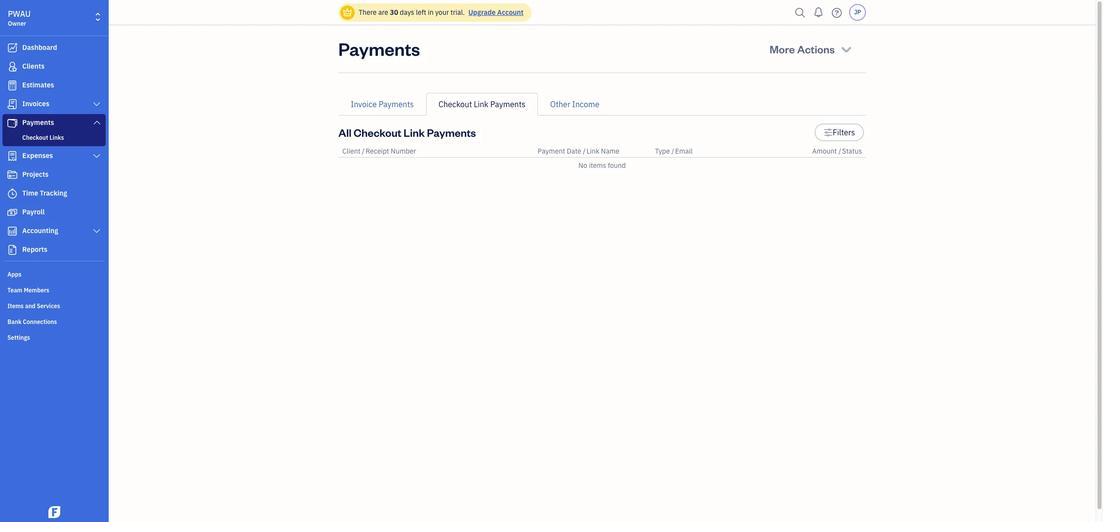 Task type: locate. For each thing, give the bounding box(es) containing it.
1 / from the left
[[362, 147, 365, 156]]

/ right client
[[362, 147, 365, 156]]

payment date button
[[538, 147, 582, 156]]

payment date / link name
[[538, 147, 620, 156]]

/
[[362, 147, 365, 156], [583, 147, 586, 156], [672, 147, 675, 156], [839, 147, 842, 156]]

payments
[[339, 37, 420, 60], [379, 99, 414, 109], [491, 99, 526, 109], [22, 118, 54, 127], [427, 126, 476, 139]]

chevron large down image down estimates link
[[92, 100, 101, 108]]

invoices link
[[2, 95, 106, 113]]

/ for client
[[362, 147, 365, 156]]

items
[[7, 302, 24, 310]]

upgrade account link
[[467, 8, 524, 17]]

/ right type
[[672, 147, 675, 156]]

left
[[416, 8, 426, 17]]

no items found
[[579, 161, 626, 170]]

2 horizontal spatial checkout
[[439, 99, 472, 109]]

expenses link
[[2, 147, 106, 165]]

and
[[25, 302, 35, 310]]

items and services
[[7, 302, 60, 310]]

notifications image
[[811, 2, 827, 22]]

/ right date
[[583, 147, 586, 156]]

1 horizontal spatial link
[[474, 99, 489, 109]]

2 chevron large down image from the top
[[92, 119, 101, 127]]

report image
[[6, 245, 18, 255]]

checkout link payments link
[[426, 93, 538, 116]]

invoice image
[[6, 99, 18, 109]]

date
[[567, 147, 582, 156]]

chevrondown image
[[840, 42, 854, 56]]

1 vertical spatial chevron large down image
[[92, 119, 101, 127]]

4 / from the left
[[839, 147, 842, 156]]

more actions button
[[761, 37, 862, 61]]

2 vertical spatial chevron large down image
[[92, 152, 101, 160]]

client
[[343, 147, 361, 156]]

other income
[[550, 99, 600, 109]]

are
[[378, 8, 388, 17]]

/ left status
[[839, 147, 842, 156]]

reports
[[22, 245, 47, 254]]

filters
[[833, 128, 856, 137]]

chevron large down image inside expenses link
[[92, 152, 101, 160]]

dashboard
[[22, 43, 57, 52]]

2 horizontal spatial link
[[587, 147, 600, 156]]

0 horizontal spatial checkout
[[22, 134, 48, 141]]

settings image
[[824, 127, 833, 138]]

name
[[601, 147, 620, 156]]

/ for type
[[672, 147, 675, 156]]

1 horizontal spatial checkout
[[354, 126, 402, 139]]

payroll link
[[2, 204, 106, 221]]

checkout links link
[[4, 132, 104, 144]]

filters button
[[815, 124, 864, 141]]

type / email
[[655, 147, 693, 156]]

there
[[359, 8, 377, 17]]

receipt
[[366, 147, 389, 156]]

0 horizontal spatial link
[[404, 126, 425, 139]]

other
[[550, 99, 571, 109]]

other income link
[[538, 93, 612, 116]]

checkout
[[439, 99, 472, 109], [354, 126, 402, 139], [22, 134, 48, 141]]

amount / status
[[813, 147, 862, 156]]

payment image
[[6, 118, 18, 128]]

status
[[843, 147, 862, 156]]

chevron large down image
[[92, 100, 101, 108], [92, 119, 101, 127], [92, 152, 101, 160]]

project image
[[6, 170, 18, 180]]

apps link
[[2, 267, 106, 282]]

3 chevron large down image from the top
[[92, 152, 101, 160]]

team members
[[7, 287, 49, 294]]

chevron large down image inside invoices link
[[92, 100, 101, 108]]

checkout links
[[22, 134, 64, 141]]

chevron large down image down checkout links link on the left
[[92, 152, 101, 160]]

time
[[22, 189, 38, 198]]

2 / from the left
[[583, 147, 586, 156]]

clients link
[[2, 58, 106, 76]]

1 chevron large down image from the top
[[92, 100, 101, 108]]

items and services link
[[2, 299, 106, 313]]

0 vertical spatial chevron large down image
[[92, 100, 101, 108]]

bank connections link
[[2, 314, 106, 329]]

crown image
[[343, 7, 353, 18]]

actions
[[798, 42, 835, 56]]

team members link
[[2, 283, 106, 298]]

checkout inside main element
[[22, 134, 48, 141]]

chevron large down image up checkout links link on the left
[[92, 119, 101, 127]]

payments link
[[2, 114, 106, 132]]

3 / from the left
[[672, 147, 675, 156]]

services
[[37, 302, 60, 310]]

/ for amount
[[839, 147, 842, 156]]

chevron large down image inside the payments link
[[92, 119, 101, 127]]

jp
[[854, 8, 862, 16]]

link
[[474, 99, 489, 109], [404, 126, 425, 139], [587, 147, 600, 156]]

reports link
[[2, 241, 106, 259]]

number
[[391, 147, 416, 156]]

income
[[572, 99, 600, 109]]

chart image
[[6, 226, 18, 236]]

checkout for checkout links
[[22, 134, 48, 141]]

checkout for checkout link payments
[[439, 99, 472, 109]]

chevron large down image for expenses
[[92, 152, 101, 160]]

members
[[24, 287, 49, 294]]



Task type: vqa. For each thing, say whether or not it's contained in the screenshot.
chart icon
yes



Task type: describe. For each thing, give the bounding box(es) containing it.
invoices
[[22, 99, 49, 108]]

payroll
[[22, 208, 45, 216]]

email
[[676, 147, 693, 156]]

payments inside main element
[[22, 118, 54, 127]]

jp button
[[850, 4, 866, 21]]

amount button
[[813, 147, 837, 156]]

expense image
[[6, 151, 18, 161]]

accounting
[[22, 226, 58, 235]]

there are 30 days left in your trial. upgrade account
[[359, 8, 524, 17]]

in
[[428, 8, 434, 17]]

payment
[[538, 147, 565, 156]]

owner
[[8, 20, 26, 27]]

money image
[[6, 208, 18, 217]]

2 vertical spatial link
[[587, 147, 600, 156]]

connections
[[23, 318, 57, 326]]

team
[[7, 287, 22, 294]]

bank
[[7, 318, 21, 326]]

amount
[[813, 147, 837, 156]]

chevron large down image
[[92, 227, 101, 235]]

bank connections
[[7, 318, 57, 326]]

clients
[[22, 62, 45, 71]]

found
[[608, 161, 626, 170]]

all
[[339, 126, 352, 139]]

30
[[390, 8, 398, 17]]

dashboard image
[[6, 43, 18, 53]]

type
[[655, 147, 670, 156]]

1 vertical spatial link
[[404, 126, 425, 139]]

your
[[435, 8, 449, 17]]

time tracking
[[22, 189, 67, 198]]

go to help image
[[829, 5, 845, 20]]

estimates link
[[2, 77, 106, 94]]

projects link
[[2, 166, 106, 184]]

account
[[497, 8, 524, 17]]

no
[[579, 161, 588, 170]]

checkout link payments
[[439, 99, 526, 109]]

estimates
[[22, 81, 54, 89]]

estimate image
[[6, 81, 18, 90]]

invoice payments link
[[339, 93, 426, 116]]

expenses
[[22, 151, 53, 160]]

pwau owner
[[8, 9, 31, 27]]

time tracking link
[[2, 185, 106, 203]]

more
[[770, 42, 795, 56]]

main element
[[0, 0, 133, 522]]

timer image
[[6, 189, 18, 199]]

chevron large down image for payments
[[92, 119, 101, 127]]

invoice
[[351, 99, 377, 109]]

trial.
[[451, 8, 465, 17]]

search image
[[793, 5, 809, 20]]

upgrade
[[469, 8, 496, 17]]

invoice payments
[[351, 99, 414, 109]]

projects
[[22, 170, 49, 179]]

0 vertical spatial link
[[474, 99, 489, 109]]

accounting link
[[2, 222, 106, 240]]

items
[[589, 161, 607, 170]]

chevron large down image for invoices
[[92, 100, 101, 108]]

client image
[[6, 62, 18, 72]]

apps
[[7, 271, 21, 278]]

client / receipt number
[[343, 147, 416, 156]]

more actions
[[770, 42, 835, 56]]

links
[[50, 134, 64, 141]]

tracking
[[40, 189, 67, 198]]

dashboard link
[[2, 39, 106, 57]]

days
[[400, 8, 414, 17]]

settings
[[7, 334, 30, 342]]

freshbooks image
[[46, 507, 62, 518]]

all checkout link payments
[[339, 126, 476, 139]]

pwau
[[8, 9, 31, 19]]

settings link
[[2, 330, 106, 345]]



